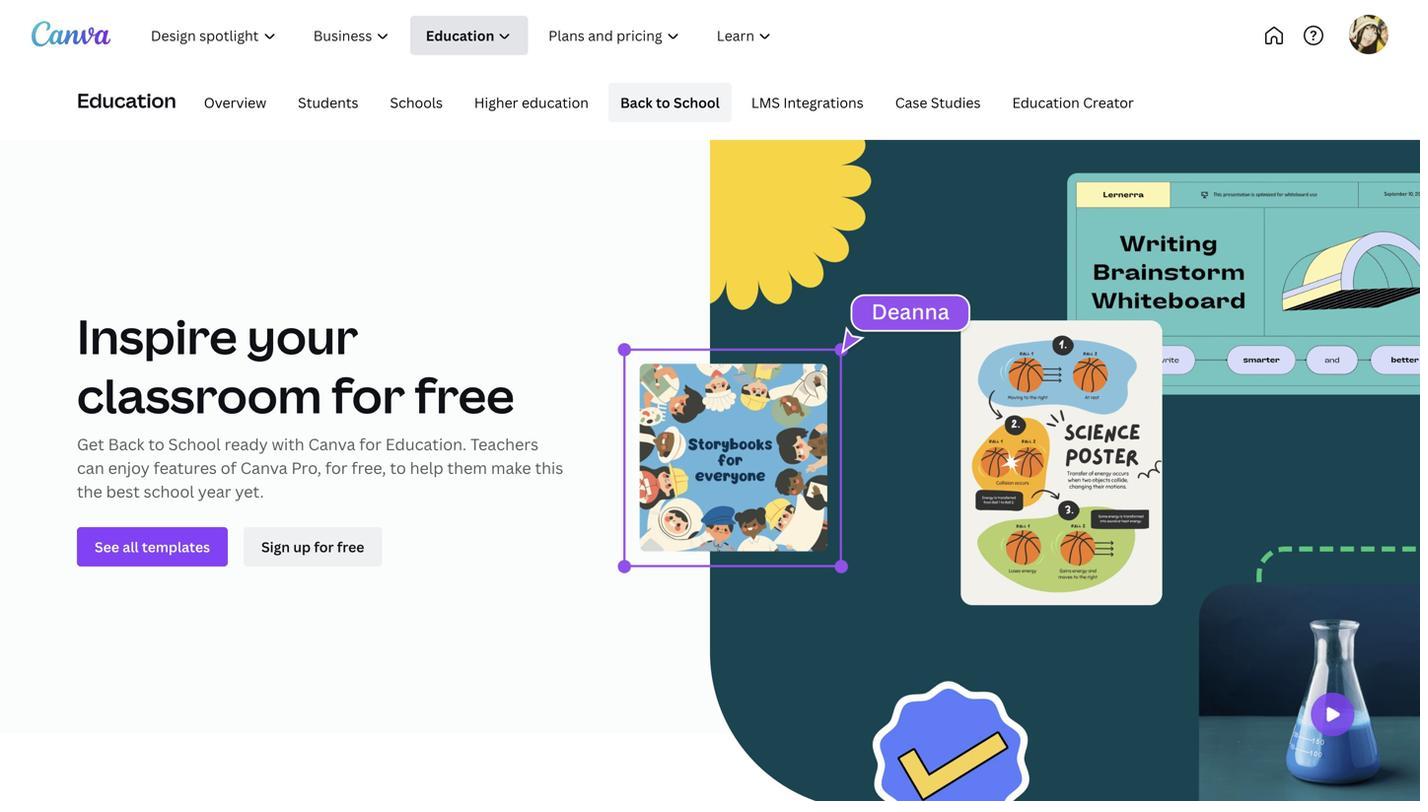 Task type: describe. For each thing, give the bounding box(es) containing it.
education for education creator
[[1012, 93, 1080, 112]]

lms
[[751, 93, 780, 112]]

classroom
[[77, 363, 322, 427]]

education.
[[385, 434, 467, 455]]

schools
[[390, 93, 443, 112]]

students
[[298, 93, 358, 112]]

free
[[415, 363, 515, 427]]

schools link
[[378, 83, 455, 122]]

back inside inspire your classroom for free get back to school ready with canva for education. teachers can enjoy features of canva pro, for free, to help them make this the best school year yet.
[[108, 434, 144, 455]]

students link
[[286, 83, 370, 122]]

make
[[491, 458, 531, 479]]

school
[[144, 481, 194, 502]]

1 horizontal spatial canva
[[308, 434, 355, 455]]

0 vertical spatial for
[[332, 363, 405, 427]]

yet.
[[235, 481, 264, 502]]

free,
[[351, 458, 386, 479]]

top level navigation element
[[134, 16, 855, 55]]

inspire
[[77, 304, 237, 368]]

them
[[447, 458, 487, 479]]

pro,
[[291, 458, 321, 479]]

0 horizontal spatial canva
[[240, 458, 288, 479]]

1 vertical spatial for
[[359, 434, 382, 455]]

customizable canva for education templates that relate to different school subjects image
[[710, 140, 1420, 802]]

help
[[410, 458, 443, 479]]

higher education
[[474, 93, 589, 112]]

this
[[535, 458, 563, 479]]

of
[[221, 458, 237, 479]]

overview link
[[192, 83, 278, 122]]

higher education link
[[462, 83, 600, 122]]

can
[[77, 458, 104, 479]]

year
[[198, 481, 231, 502]]

get
[[77, 434, 104, 455]]

studies
[[931, 93, 981, 112]]

teachers
[[470, 434, 538, 455]]

2 vertical spatial for
[[325, 458, 348, 479]]

features
[[153, 458, 217, 479]]

menu bar containing overview
[[184, 83, 1146, 122]]

back inside back to school link
[[620, 93, 653, 112]]



Task type: locate. For each thing, give the bounding box(es) containing it.
1 vertical spatial to
[[148, 434, 164, 455]]

0 vertical spatial to
[[656, 93, 670, 112]]

0 horizontal spatial to
[[148, 434, 164, 455]]

to inside back to school link
[[656, 93, 670, 112]]

2 horizontal spatial to
[[656, 93, 670, 112]]

1 horizontal spatial school
[[673, 93, 720, 112]]

education inside menu bar
[[1012, 93, 1080, 112]]

ready
[[224, 434, 268, 455]]

1 horizontal spatial education
[[1012, 93, 1080, 112]]

school inside inspire your classroom for free get back to school ready with canva for education. teachers can enjoy features of canva pro, for free, to help them make this the best school year yet.
[[168, 434, 221, 455]]

lms integrations
[[751, 93, 864, 112]]

to
[[656, 93, 670, 112], [148, 434, 164, 455], [390, 458, 406, 479]]

0 horizontal spatial education
[[77, 87, 176, 114]]

menu bar
[[184, 83, 1146, 122]]

the
[[77, 481, 102, 502]]

education
[[77, 87, 176, 114], [1012, 93, 1080, 112]]

0 horizontal spatial school
[[168, 434, 221, 455]]

education for education
[[77, 87, 176, 114]]

back up enjoy
[[108, 434, 144, 455]]

back to school link
[[608, 83, 732, 122]]

1 vertical spatial canva
[[240, 458, 288, 479]]

inspire your classroom for free get back to school ready with canva for education. teachers can enjoy features of canva pro, for free, to help them make this the best school year yet.
[[77, 304, 563, 502]]

0 vertical spatial canva
[[308, 434, 355, 455]]

back right education
[[620, 93, 653, 112]]

education creator link
[[1000, 83, 1146, 122]]

foreground image image
[[605, 229, 1343, 644]]

education
[[522, 93, 589, 112]]

canva up yet.
[[240, 458, 288, 479]]

1 vertical spatial school
[[168, 434, 221, 455]]

for
[[332, 363, 405, 427], [359, 434, 382, 455], [325, 458, 348, 479]]

your
[[247, 304, 358, 368]]

higher
[[474, 93, 518, 112]]

school left lms
[[673, 93, 720, 112]]

canva up pro,
[[308, 434, 355, 455]]

0 vertical spatial school
[[673, 93, 720, 112]]

school
[[673, 93, 720, 112], [168, 434, 221, 455]]

1 vertical spatial back
[[108, 434, 144, 455]]

0 vertical spatial back
[[620, 93, 653, 112]]

lms integrations link
[[739, 83, 875, 122]]

back to school
[[620, 93, 720, 112]]

overview
[[204, 93, 266, 112]]

school up features
[[168, 434, 221, 455]]

back
[[620, 93, 653, 112], [108, 434, 144, 455]]

1 horizontal spatial to
[[390, 458, 406, 479]]

integrations
[[783, 93, 864, 112]]

creator
[[1083, 93, 1134, 112]]

enjoy
[[108, 458, 150, 479]]

case studies link
[[883, 83, 993, 122]]

with
[[272, 434, 304, 455]]

education creator
[[1012, 93, 1134, 112]]

case studies
[[895, 93, 981, 112]]

0 horizontal spatial back
[[108, 434, 144, 455]]

case
[[895, 93, 927, 112]]

canva
[[308, 434, 355, 455], [240, 458, 288, 479]]

2 vertical spatial to
[[390, 458, 406, 479]]

best
[[106, 481, 140, 502]]

1 horizontal spatial back
[[620, 93, 653, 112]]



Task type: vqa. For each thing, say whether or not it's contained in the screenshot.
BACK within inspire your classroom for free get back to school ready with canva for education. teachers can enjoy features of canva pro, for free, to help them make this the best school year yet.
yes



